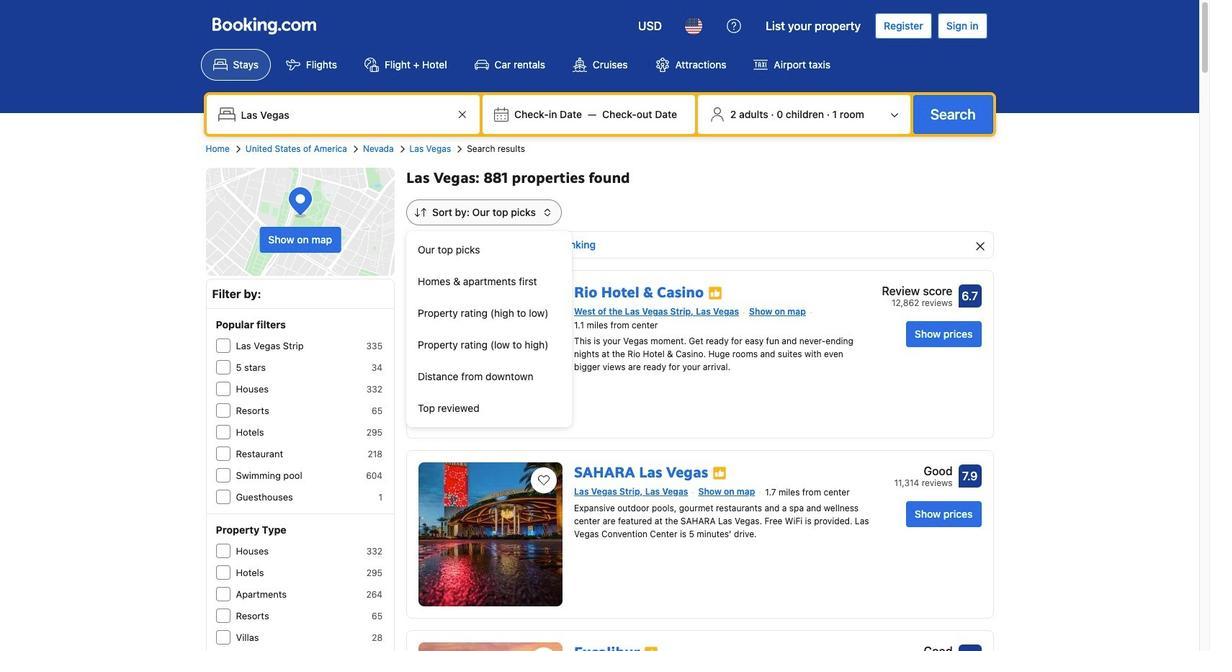Task type: describe. For each thing, give the bounding box(es) containing it.
booking.com image
[[212, 17, 316, 35]]

rio hotel & casino image
[[419, 282, 563, 427]]



Task type: locate. For each thing, give the bounding box(es) containing it.
sahara las vegas image
[[419, 463, 563, 607]]

search results updated. las vegas: 881 properties found. element
[[406, 168, 994, 188]]

this property is part of our preferred partner program. it's committed to providing excellent service and good value. it'll pay us a higher commission if you make a booking. image
[[713, 466, 727, 480], [713, 466, 727, 480], [644, 646, 659, 651]]

this property is part of our preferred partner program. it's committed to providing excellent service and good value. it'll pay us a higher commission if you make a booking. image
[[708, 286, 723, 300], [708, 286, 723, 300], [644, 646, 659, 651]]

Where are you going? field
[[235, 102, 454, 128]]



Task type: vqa. For each thing, say whether or not it's contained in the screenshot.
Search Results Updated. Las Vegas: 881 Properties Found. element
yes



